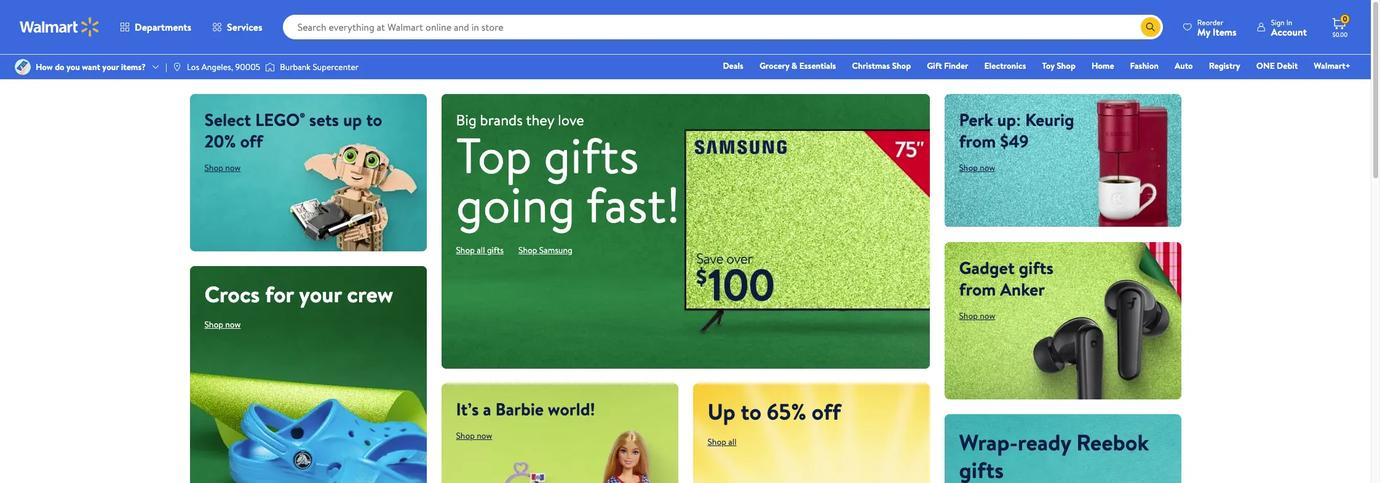 Task type: describe. For each thing, give the bounding box(es) containing it.
toy shop
[[1042, 60, 1076, 72]]

now for gadget gifts from anker
[[980, 310, 996, 322]]

0 horizontal spatial your
[[102, 61, 119, 73]]

anker
[[1000, 277, 1045, 301]]

world!
[[548, 397, 595, 421]]

shop now link for select lego® sets up to 20% off
[[205, 162, 241, 174]]

shop samsung
[[519, 244, 572, 257]]

deals link
[[717, 59, 749, 73]]

deals
[[723, 60, 744, 72]]

christmas
[[852, 60, 890, 72]]

lego®
[[255, 108, 305, 132]]

up:
[[997, 108, 1021, 132]]

from inside perk up: keurig from $49
[[959, 129, 996, 153]]

ready
[[1018, 427, 1071, 458]]

from inside gadget gifts from anker
[[959, 277, 996, 301]]

gifts inside gadget gifts from anker
[[1019, 256, 1054, 280]]

off inside the select lego® sets up to 20% off
[[240, 129, 263, 153]]

shop now for gadget gifts from anker
[[959, 310, 996, 322]]

burbank
[[280, 61, 311, 73]]

it's a barbie world!
[[456, 397, 595, 421]]

departments button
[[109, 12, 202, 42]]

shop now link for perk up: keurig from $49
[[959, 162, 996, 174]]

wrap-ready reebok gifts
[[959, 427, 1149, 483]]

now for crocs for your crew
[[225, 319, 241, 331]]

my
[[1198, 25, 1211, 38]]

fashion link
[[1125, 59, 1164, 73]]

do
[[55, 61, 64, 73]]

services
[[227, 20, 262, 34]]

up to 65% off
[[708, 397, 841, 427]]

shop samsung link
[[519, 244, 572, 257]]

gift
[[927, 60, 942, 72]]

0
[[1343, 14, 1348, 24]]

grocery & essentials
[[760, 60, 836, 72]]

$0.00
[[1333, 30, 1348, 39]]

top
[[456, 121, 532, 189]]

crocs
[[205, 279, 260, 310]]

it's
[[456, 397, 479, 421]]

services button
[[202, 12, 273, 42]]

up
[[708, 397, 736, 427]]

auto link
[[1169, 59, 1199, 73]]

items
[[1213, 25, 1237, 38]]

shop for shop samsung link
[[519, 244, 537, 257]]

90005
[[235, 61, 260, 73]]

want
[[82, 61, 100, 73]]

gift finder link
[[922, 59, 974, 73]]

top gifts going fast! shop all gifts
[[456, 121, 681, 257]]

perk up: keurig from $49
[[959, 108, 1075, 153]]

christmas shop
[[852, 60, 911, 72]]

$49
[[1000, 129, 1029, 153]]

 image for los
[[172, 62, 182, 72]]

select
[[205, 108, 251, 132]]

now for perk up: keurig from $49
[[980, 162, 996, 174]]

toy shop link
[[1037, 59, 1081, 73]]

shop now link for gadget gifts from anker
[[959, 310, 996, 322]]

shop all
[[708, 436, 737, 448]]

samsung
[[539, 244, 572, 257]]

grocery & essentials link
[[754, 59, 842, 73]]

walmart+ link
[[1309, 59, 1356, 73]]

0 $0.00
[[1333, 14, 1348, 39]]

20%
[[205, 129, 236, 153]]

sets
[[309, 108, 339, 132]]

registry
[[1209, 60, 1241, 72]]

a
[[483, 397, 491, 421]]

65%
[[767, 397, 807, 427]]

los
[[187, 61, 199, 73]]

going
[[456, 170, 575, 239]]

electronics link
[[979, 59, 1032, 73]]

how do you want your items?
[[36, 61, 146, 73]]

shop now for select lego® sets up to 20% off
[[205, 162, 241, 174]]

 image for how
[[15, 59, 31, 75]]

1 vertical spatial all
[[728, 436, 737, 448]]

now for select lego® sets up to 20% off
[[225, 162, 241, 174]]

to inside the select lego® sets up to 20% off
[[366, 108, 382, 132]]

for
[[265, 279, 294, 310]]

registry link
[[1204, 59, 1246, 73]]

all inside top gifts going fast! shop all gifts
[[477, 244, 485, 257]]



Task type: locate. For each thing, give the bounding box(es) containing it.
shop now link
[[205, 162, 241, 174], [959, 162, 996, 174], [959, 310, 996, 322], [205, 319, 241, 331], [456, 430, 492, 442]]

toy
[[1042, 60, 1055, 72]]

shop
[[892, 60, 911, 72], [1057, 60, 1076, 72], [205, 162, 223, 174], [959, 162, 978, 174], [456, 244, 475, 257], [519, 244, 537, 257], [959, 310, 978, 322], [205, 319, 223, 331], [456, 430, 475, 442], [708, 436, 726, 448]]

now down gadget gifts from anker on the bottom
[[980, 310, 996, 322]]

essentials
[[800, 60, 836, 72]]

0 horizontal spatial all
[[477, 244, 485, 257]]

1 horizontal spatial to
[[741, 397, 762, 427]]

shop now down perk at the top right of the page
[[959, 162, 996, 174]]

wrap-
[[959, 427, 1018, 458]]

shop for shop all link
[[708, 436, 726, 448]]

shop now link for crocs for your crew
[[205, 319, 241, 331]]

 image right | at the left top of the page
[[172, 62, 182, 72]]

0 vertical spatial off
[[240, 129, 263, 153]]

search icon image
[[1146, 22, 1156, 32]]

reebok
[[1077, 427, 1149, 458]]

from
[[959, 129, 996, 153], [959, 277, 996, 301]]

crocs for your crew
[[205, 279, 393, 310]]

0 horizontal spatial  image
[[15, 59, 31, 75]]

sign in account
[[1271, 17, 1307, 38]]

off
[[240, 129, 263, 153], [812, 397, 841, 427]]

shop for the shop now link associated with gadget gifts from anker
[[959, 310, 978, 322]]

walmart image
[[20, 17, 100, 37]]

1 horizontal spatial  image
[[172, 62, 182, 72]]

perk
[[959, 108, 993, 132]]

shop all link
[[708, 436, 737, 448]]

burbank supercenter
[[280, 61, 359, 73]]

reorder
[[1198, 17, 1224, 27]]

0 vertical spatial all
[[477, 244, 485, 257]]

your
[[102, 61, 119, 73], [299, 279, 342, 310]]

all down the going
[[477, 244, 485, 257]]

0 vertical spatial your
[[102, 61, 119, 73]]

shop now link down gadget gifts from anker on the bottom
[[959, 310, 996, 322]]

1 horizontal spatial all
[[728, 436, 737, 448]]

gift finder
[[927, 60, 969, 72]]

gadget
[[959, 256, 1015, 280]]

angeles,
[[201, 61, 233, 73]]

all down up
[[728, 436, 737, 448]]

how
[[36, 61, 53, 73]]

now down 20%
[[225, 162, 241, 174]]

shop now down 20%
[[205, 162, 241, 174]]

reorder my items
[[1198, 17, 1237, 38]]

barbie
[[496, 397, 544, 421]]

shop for it's a barbie world!'s the shop now link
[[456, 430, 475, 442]]

electronics
[[985, 60, 1026, 72]]

 image left how
[[15, 59, 31, 75]]

departments
[[135, 20, 191, 34]]

from left "$49"
[[959, 129, 996, 153]]

your right for
[[299, 279, 342, 310]]

auto
[[1175, 60, 1193, 72]]

shop now
[[205, 162, 241, 174], [959, 162, 996, 174], [959, 310, 996, 322], [205, 319, 241, 331], [456, 430, 492, 442]]

0 horizontal spatial off
[[240, 129, 263, 153]]

crew
[[347, 279, 393, 310]]

one debit
[[1257, 60, 1298, 72]]

shop now link down it's
[[456, 430, 492, 442]]

to
[[366, 108, 382, 132], [741, 397, 762, 427]]

shop now for crocs for your crew
[[205, 319, 241, 331]]

los angeles, 90005
[[187, 61, 260, 73]]

gifts
[[544, 121, 639, 189], [487, 244, 504, 257], [1019, 256, 1054, 280], [959, 455, 1004, 483]]

christmas shop link
[[847, 59, 917, 73]]

in
[[1287, 17, 1293, 27]]

1 horizontal spatial your
[[299, 279, 342, 310]]

 image
[[265, 61, 275, 73]]

shop now for it's a barbie world!
[[456, 430, 492, 442]]

up
[[343, 108, 362, 132]]

shop now down it's
[[456, 430, 492, 442]]

you
[[66, 61, 80, 73]]

shop now link down perk at the top right of the page
[[959, 162, 996, 174]]

shop now for perk up: keurig from $49
[[959, 162, 996, 174]]

fast!
[[586, 170, 681, 239]]

2 from from the top
[[959, 277, 996, 301]]

sign
[[1271, 17, 1285, 27]]

keurig
[[1025, 108, 1075, 132]]

shop all gifts link
[[456, 244, 504, 257]]

select lego® sets up to 20% off
[[205, 108, 382, 153]]

0 vertical spatial from
[[959, 129, 996, 153]]

shop now down 'crocs'
[[205, 319, 241, 331]]

finder
[[944, 60, 969, 72]]

shop now link for it's a barbie world!
[[456, 430, 492, 442]]

account
[[1271, 25, 1307, 38]]

shop for select lego® sets up to 20% off the shop now link
[[205, 162, 223, 174]]

1 from from the top
[[959, 129, 996, 153]]

gifts inside wrap-ready reebok gifts
[[959, 455, 1004, 483]]

all
[[477, 244, 485, 257], [728, 436, 737, 448]]

fashion
[[1130, 60, 1159, 72]]

one
[[1257, 60, 1275, 72]]

items?
[[121, 61, 146, 73]]

now down perk up: keurig from $49
[[980, 162, 996, 174]]

Walmart Site-Wide search field
[[283, 15, 1163, 39]]

supercenter
[[313, 61, 359, 73]]

0 horizontal spatial to
[[366, 108, 382, 132]]

now for it's a barbie world!
[[477, 430, 492, 442]]

Search search field
[[283, 15, 1163, 39]]

gadget gifts from anker
[[959, 256, 1054, 301]]

0 vertical spatial to
[[366, 108, 382, 132]]

off right 65%
[[812, 397, 841, 427]]

shop for the shop now link for crocs for your crew
[[205, 319, 223, 331]]

home link
[[1086, 59, 1120, 73]]

grocery
[[760, 60, 790, 72]]

now down a
[[477, 430, 492, 442]]

1 vertical spatial from
[[959, 277, 996, 301]]

1 vertical spatial to
[[741, 397, 762, 427]]

|
[[165, 61, 167, 73]]

shop for the shop now link related to perk up: keurig from $49
[[959, 162, 978, 174]]

shop inside top gifts going fast! shop all gifts
[[456, 244, 475, 257]]

from left anker at the right of page
[[959, 277, 996, 301]]

now down 'crocs'
[[225, 319, 241, 331]]

1 vertical spatial your
[[299, 279, 342, 310]]

debit
[[1277, 60, 1298, 72]]

shop now down gadget gifts from anker on the bottom
[[959, 310, 996, 322]]

shop now link down 20%
[[205, 162, 241, 174]]

 image
[[15, 59, 31, 75], [172, 62, 182, 72]]

home
[[1092, 60, 1114, 72]]

your right want
[[102, 61, 119, 73]]

1 horizontal spatial off
[[812, 397, 841, 427]]

1 vertical spatial off
[[812, 397, 841, 427]]

&
[[792, 60, 798, 72]]

off right 20%
[[240, 129, 263, 153]]

one debit link
[[1251, 59, 1304, 73]]

shop now link down 'crocs'
[[205, 319, 241, 331]]

walmart+
[[1314, 60, 1351, 72]]



Task type: vqa. For each thing, say whether or not it's contained in the screenshot.
Perk up: Keurig from $49
yes



